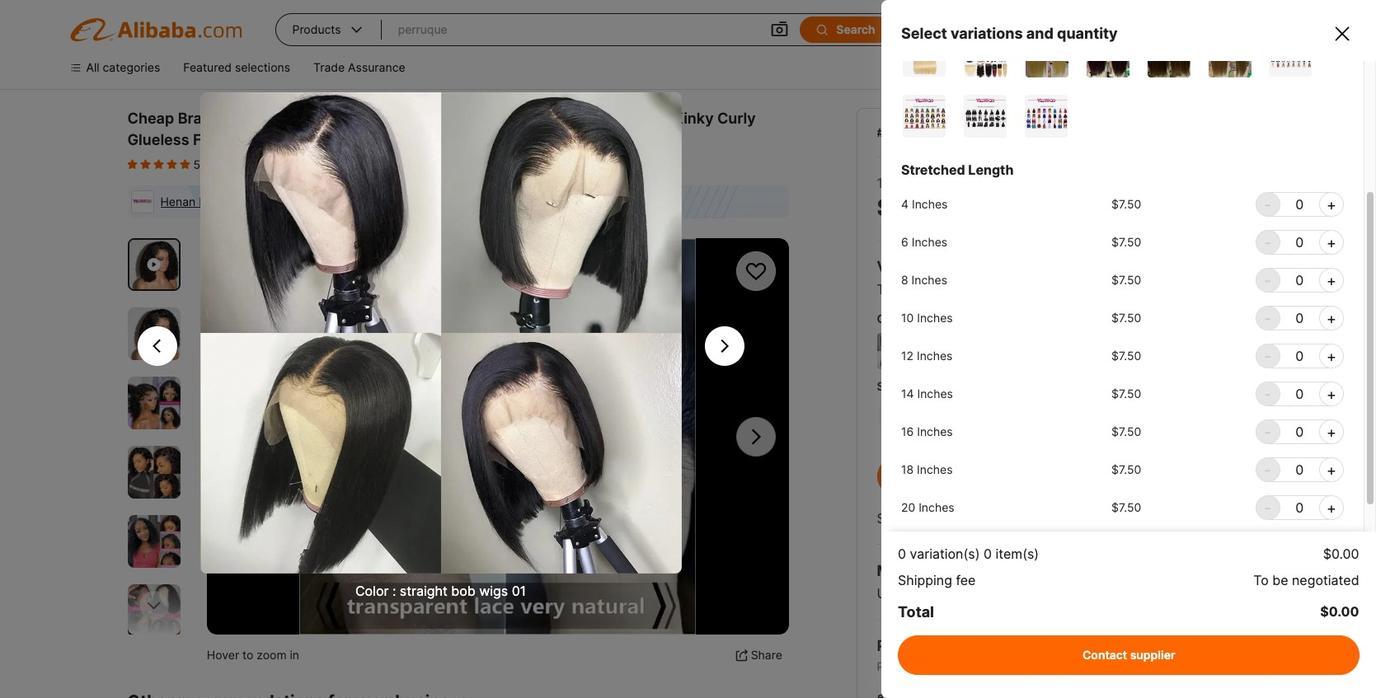 Task type: describe. For each thing, give the bounding box(es) containing it.
fadu
[[199, 195, 226, 209]]

$7.50 for 18 inches
[[1112, 463, 1142, 477]]

2
[[210, 158, 217, 172]]

contact for top contact supplier button
[[909, 469, 960, 485]]

26 inches
[[902, 615, 955, 629]]

26
[[902, 615, 916, 629]]

14
[[902, 387, 914, 401]]

1 0 from the left
[[898, 546, 907, 563]]

+ for 16 inches
[[1327, 424, 1337, 441]]

$7.50 for 14 inches
[[1112, 387, 1142, 401]]

1 vertical spatial length
[[1109, 281, 1153, 298]]

 search
[[815, 22, 876, 37]]

1 horizontal spatial 4
[[889, 409, 896, 423]]

24
[[902, 577, 916, 591]]

1 vertical spatial supplier
[[963, 469, 1015, 485]]

$7.50 for 12 inches
[[1112, 349, 1142, 363]]

contact for bottommost contact supplier button
[[1083, 648, 1128, 662]]

color for color : straight bob wigs 01
[[356, 583, 389, 599]]

0 horizontal spatial 10
[[902, 311, 914, 325]]

bob
[[452, 583, 476, 599]]

contact supplier for top contact supplier button
[[909, 469, 1015, 485]]

- for 8 inches
[[1265, 272, 1272, 289]]

- button for 6 inches
[[1256, 230, 1281, 255]]

- button for 16 inches
[[1256, 420, 1281, 445]]

total options:
[[877, 281, 962, 298]]

99
[[1008, 175, 1024, 191]]

pieces
[[917, 175, 958, 191]]

$7.50 for 8 inches
[[1112, 273, 1142, 287]]

1 horizontal spatial get
[[1243, 60, 1262, 74]]

+ button for 16 inches
[[1320, 420, 1345, 445]]

5
[[193, 158, 200, 172]]

color for color
[[877, 312, 908, 326]]

2 vertical spatial stretched length
[[877, 379, 975, 394]]

+ for 12 inches
[[1327, 348, 1337, 365]]

order sample link
[[1081, 511, 1165, 527]]

glueless
[[127, 131, 189, 148]]

hover to zoom in
[[207, 649, 300, 663]]

4 favorites filling image from the left
[[180, 158, 190, 171]]

help
[[1154, 60, 1179, 74]]

20
[[902, 501, 916, 515]]

variations
[[877, 258, 950, 276]]

negotiated
[[1293, 573, 1360, 589]]

industrial
[[229, 195, 280, 209]]

$7.50 for 16 inches
[[1112, 425, 1142, 439]]

4 inches link
[[877, 401, 947, 432]]

details
[[948, 638, 997, 655]]

become a supplier
[[1030, 60, 1131, 74]]

0 vertical spatial supplier
[[1088, 60, 1131, 74]]

+ button for 12 inches
[[1320, 344, 1345, 369]]

49 pieces
[[897, 175, 958, 191]]

co.,
[[283, 195, 305, 209]]

shipping
[[898, 573, 953, 589]]

- for 4 inches
[[1265, 196, 1272, 213]]

hover
[[207, 649, 239, 663]]

2 vertical spatial stretched
[[877, 379, 933, 394]]

favorite image
[[744, 259, 769, 284]]

buyer central
[[933, 60, 1007, 74]]

black
[[350, 131, 390, 148]]

1 vertical spatial contact supplier button
[[898, 636, 1360, 676]]

1 vertical spatial hd
[[222, 131, 242, 148]]

custom
[[380, 195, 423, 209]]

variations
[[951, 25, 1023, 42]]

search
[[837, 22, 876, 36]]

purchase
[[877, 638, 945, 655]]

$500
[[899, 586, 932, 602]]

+ for 10 inches
[[1327, 310, 1337, 327]]

buyer
[[933, 60, 964, 74]]

bob
[[287, 110, 315, 127]]

hair
[[640, 110, 670, 127]]

$0.00 for 0 variation(s) 0 item(s)
[[1324, 546, 1360, 563]]

to:
[[956, 22, 970, 36]]

human
[[586, 110, 637, 127]]

products link
[[276, 14, 382, 45]]

+ button for 18 inches
[[1320, 458, 1345, 483]]

to
[[1254, 573, 1270, 589]]

women
[[393, 131, 448, 148]]

$7.50 for 20 inches
[[1112, 501, 1142, 515]]

custom manufacturer
[[380, 195, 499, 209]]

$7.50 for 4 inches
[[1112, 197, 1142, 211]]

2 0 from the left
[[984, 546, 992, 563]]

1 horizontal spatial hd
[[430, 110, 450, 127]]

16 inches
[[902, 425, 953, 439]]

protection
[[877, 660, 934, 674]]

+ button for 6 inches
[[1320, 230, 1345, 255]]

12
[[902, 349, 914, 363]]

first!
[[1049, 511, 1077, 527]]

- button for 10 inches
[[1256, 306, 1281, 331]]

ship
[[929, 22, 953, 36]]

3 favorites filling image from the left
[[154, 158, 164, 171]]

1 vertical spatial get
[[968, 511, 990, 527]]

18
[[902, 463, 914, 477]]

1 horizontal spatial wigs
[[546, 110, 582, 127]]

2 horizontal spatial lace
[[454, 110, 488, 127]]

$0.00 for total
[[1321, 604, 1360, 620]]

shipping fee
[[898, 573, 976, 589]]

still deciding? get samples first! order sample
[[877, 511, 1165, 527]]

english-
[[1063, 22, 1107, 36]]

1 favorites filling image from the left
[[127, 158, 137, 171]]

- button for 12 inches
[[1256, 344, 1281, 369]]

28
[[902, 653, 916, 667]]

assurance
[[348, 60, 406, 74]]

#2
[[877, 125, 892, 139]]

sample
[[1120, 511, 1165, 527]]

- button for 8 inches
[[1256, 268, 1281, 293]]

cheap brazilian short bob lace front wig hd lace frontal wigs human hair kinky curly glueless full hd lace wigs for black women
[[127, 110, 756, 148]]

1 vertical spatial stretched
[[1043, 281, 1105, 298]]

ltd.
[[308, 195, 329, 209]]

manufacturer
[[426, 195, 499, 209]]

central
[[968, 60, 1007, 74]]

and
[[1027, 25, 1054, 42]]

reviews
[[221, 158, 266, 172]]

perruque text field
[[398, 15, 754, 45]]

22
[[902, 539, 916, 553]]

henan
[[160, 195, 196, 209]]

wig
[[398, 110, 426, 127]]

2 vertical spatial supplier
[[1131, 648, 1176, 662]]

$7.50 for 1
[[877, 194, 941, 222]]

company logo image
[[131, 191, 154, 214]]



Task type: locate. For each thing, give the bounding box(es) containing it.
+ for 8 inches
[[1327, 272, 1337, 289]]

0 vertical spatial get
[[1243, 60, 1262, 74]]

1 vertical spatial 4 inches
[[889, 409, 935, 423]]

- for 10 inches
[[1265, 310, 1272, 327]]

yrs
[[519, 195, 536, 209]]

1 + button from the top
[[1320, 192, 1345, 217]]

to
[[243, 649, 254, 663]]

0 vertical spatial $0.00
[[1324, 546, 1360, 563]]

membership
[[877, 563, 969, 580]]

cheap
[[127, 110, 174, 127]]

0 horizontal spatial contact supplier
[[909, 469, 1015, 485]]

18 inches
[[902, 463, 953, 477]]

0 vertical spatial color
[[877, 312, 908, 326]]

1 vertical spatial in
[[290, 649, 300, 663]]

benefits
[[972, 563, 1032, 580]]

3 + button from the top
[[1320, 268, 1345, 293]]

10 inches down total options:
[[902, 311, 953, 325]]

cn
[[562, 195, 580, 209]]

center
[[1183, 60, 1220, 74]]

4 - button from the top
[[1256, 306, 1281, 331]]

1 - button from the top
[[1256, 192, 1281, 217]]

None text field
[[1281, 272, 1320, 289], [1281, 386, 1320, 403], [1281, 424, 1320, 441], [1281, 272, 1320, 289], [1281, 386, 1320, 403], [1281, 424, 1320, 441]]

total
[[877, 281, 908, 298], [898, 604, 935, 621]]

wigs down bob in the top left of the page
[[284, 131, 320, 148]]

+ for 6 inches
[[1327, 234, 1337, 251]]

total for total options:
[[877, 281, 908, 298]]

us
[[996, 22, 1012, 36], [877, 586, 896, 602]]

10 up chat
[[1117, 409, 1130, 423]]

color
[[877, 312, 908, 326], [356, 583, 389, 599]]

1 horizontal spatial 10 inches
[[1117, 409, 1169, 423]]

app
[[1287, 60, 1307, 74]]

1 vertical spatial $0.00
[[1321, 604, 1360, 620]]

2 - button from the top
[[1256, 230, 1281, 255]]

0 left item(s)
[[984, 546, 992, 563]]

8 + from the top
[[1327, 462, 1337, 479]]

2 favorites filling image from the left
[[141, 158, 151, 171]]

total down the variations
[[877, 281, 908, 298]]

get up 0 variation(s) 0 item(s)
[[968, 511, 990, 527]]

8 inches
[[902, 273, 948, 287]]

1 vertical spatial us
[[877, 586, 896, 602]]

7 + button from the top
[[1320, 420, 1345, 445]]

popular
[[926, 125, 967, 139]]

6 + from the top
[[1327, 386, 1337, 403]]

50 - 99 $5.50
[[978, 175, 1156, 222]]

1 vertical spatial stretched length
[[1043, 281, 1153, 298]]

+ button for 4 inches
[[1320, 192, 1345, 217]]

2 vertical spatial length
[[935, 379, 975, 394]]

1 horizontal spatial contact supplier
[[1083, 648, 1176, 662]]

1 horizontal spatial lace
[[318, 110, 353, 127]]

0 vertical spatial 10
[[902, 311, 914, 325]]

most
[[895, 125, 923, 139]]

0 horizontal spatial lace
[[246, 131, 280, 148]]

2 reviews
[[210, 158, 266, 172]]

+ button for 20 inches
[[1320, 496, 1345, 521]]

1 vertical spatial total
[[898, 604, 935, 621]]

us inside membership benefits us $500 coupons
[[877, 586, 896, 602]]

chat now
[[1114, 469, 1175, 485]]

length down 12 inches
[[935, 379, 975, 394]]

4 + button from the top
[[1320, 306, 1345, 331]]

0 vertical spatial contact
[[909, 469, 960, 485]]

10
[[902, 311, 914, 325], [1117, 409, 1130, 423]]

be
[[1273, 573, 1289, 589]]

front up black in the left top of the page
[[356, 110, 394, 127]]

get
[[1243, 60, 1262, 74], [968, 511, 990, 527]]

get the app
[[1243, 60, 1307, 74]]

hd right wig
[[430, 110, 450, 127]]

+ button for 14 inches
[[1320, 382, 1345, 407]]

1 vertical spatial contact supplier
[[1083, 648, 1176, 662]]

options:
[[912, 281, 962, 298]]

contact supplier for bottommost contact supplier button
[[1083, 648, 1176, 662]]

$0.00 up negotiated
[[1324, 546, 1360, 563]]

favorites filling image
[[127, 158, 137, 171], [141, 158, 151, 171], [154, 158, 164, 171], [180, 158, 190, 171]]

front right wave
[[1051, 125, 1080, 139]]

None text field
[[1281, 196, 1320, 213], [1281, 234, 1320, 251], [1281, 310, 1320, 327], [1281, 348, 1320, 365], [1281, 462, 1320, 478], [1281, 500, 1320, 516], [1281, 196, 1320, 213], [1281, 234, 1320, 251], [1281, 310, 1320, 327], [1281, 348, 1320, 365], [1281, 462, 1320, 478], [1281, 500, 1320, 516]]

- inside 50 - 99 $5.50
[[998, 175, 1004, 191]]

trade
[[314, 60, 345, 74]]

2 + from the top
[[1327, 234, 1337, 251]]

22 inches
[[902, 539, 955, 553]]

01
[[512, 583, 526, 599]]

10 inches up 'chat now'
[[1117, 409, 1169, 423]]

0 horizontal spatial 4
[[509, 195, 516, 209]]

0 vertical spatial in
[[970, 125, 980, 139]]

contact supplier button
[[877, 457, 1046, 497], [898, 636, 1360, 676]]

1 horizontal spatial 0
[[984, 546, 992, 563]]

- button for 18 inches
[[1256, 458, 1281, 483]]

1 vertical spatial color
[[356, 583, 389, 599]]

1 horizontal spatial 10
[[1117, 409, 1130, 423]]

5 + button from the top
[[1320, 344, 1345, 369]]

0 horizontal spatial get
[[968, 511, 990, 527]]

20 inches
[[902, 501, 955, 515]]

lace left 'frontal'
[[454, 110, 488, 127]]

membership benefits us $500 coupons
[[877, 563, 1032, 602]]

0 vertical spatial stretched
[[902, 162, 966, 178]]

3 - button from the top
[[1256, 268, 1281, 293]]

- for 12 inches
[[1265, 348, 1272, 365]]

49
[[897, 175, 914, 191]]

0 variation(s) 0 item(s)
[[898, 546, 1040, 563]]

$7.50 for 6 inches
[[1112, 235, 1142, 249]]

with
[[937, 660, 960, 674]]

$7.50 for 28 inches
[[1112, 653, 1142, 667]]

+ for 20 inches
[[1327, 500, 1337, 517]]

16
[[902, 425, 914, 439]]

1 vertical spatial 10 inches
[[1117, 409, 1169, 423]]

0 vertical spatial total
[[877, 281, 908, 298]]


[[815, 22, 830, 37]]

0 vertical spatial hd
[[430, 110, 450, 127]]

0 vertical spatial contact supplier
[[909, 469, 1015, 485]]

28 inches
[[902, 653, 955, 667]]

now
[[1148, 469, 1175, 485]]

9 - button from the top
[[1256, 496, 1281, 521]]

0 horizontal spatial color
[[356, 583, 389, 599]]

featured
[[183, 60, 232, 74]]

10 down total options:
[[902, 311, 914, 325]]

in right zoom
[[290, 649, 300, 663]]

1 vertical spatial contact
[[1083, 648, 1128, 662]]

8 - button from the top
[[1256, 458, 1281, 483]]

1 horizontal spatial color
[[877, 312, 908, 326]]

lace up for
[[318, 110, 353, 127]]

3 + from the top
[[1327, 272, 1337, 289]]

get left the
[[1243, 60, 1262, 74]]

color left :
[[356, 583, 389, 599]]

4 + from the top
[[1327, 310, 1337, 327]]

0 horizontal spatial us
[[877, 586, 896, 602]]

9 + from the top
[[1327, 500, 1337, 517]]

0 up 24
[[898, 546, 907, 563]]

:
[[393, 583, 396, 599]]

2 + button from the top
[[1320, 230, 1345, 255]]

4 inches up 16
[[889, 409, 935, 423]]

8 + button from the top
[[1320, 458, 1345, 483]]

zoom
[[257, 649, 287, 663]]

$0.00
[[1324, 546, 1360, 563], [1321, 604, 1360, 620]]

0 vertical spatial length
[[969, 162, 1014, 178]]

7 + from the top
[[1327, 424, 1337, 441]]

+ button for 10 inches
[[1320, 306, 1345, 331]]

select
[[902, 25, 948, 42]]

$7.50 for 10 inches
[[1112, 311, 1142, 325]]

0 vertical spatial 4 inches
[[902, 197, 948, 211]]

length down #2 most popular in  water wave front wigs
[[969, 162, 1014, 178]]

- for 18 inches
[[1265, 462, 1272, 479]]

total for total
[[898, 604, 935, 621]]

chat
[[1114, 469, 1144, 485]]

protection with
[[877, 660, 960, 674]]

0 horizontal spatial 10 inches
[[902, 311, 953, 325]]

14 inches
[[902, 387, 954, 401]]

0 horizontal spatial contact
[[909, 469, 960, 485]]

purchase details
[[877, 638, 997, 655]]

1 horizontal spatial contact
[[1083, 648, 1128, 662]]

- button for 20 inches
[[1256, 496, 1281, 521]]

6 - button from the top
[[1256, 382, 1281, 407]]

samples
[[994, 511, 1045, 527]]

featured selections
[[183, 60, 290, 74]]

+ for 18 inches
[[1327, 462, 1337, 479]]

henan fadu industrial co., ltd. link
[[160, 195, 329, 209]]

5 + from the top
[[1327, 348, 1337, 365]]

lace down short
[[246, 131, 280, 148]]

length
[[969, 162, 1014, 178], [1109, 281, 1153, 298], [935, 379, 975, 394]]

0 horizontal spatial wigs
[[284, 131, 320, 148]]

select variations and quantity
[[902, 25, 1118, 42]]

10 inches
[[902, 311, 953, 325], [1117, 409, 1169, 423]]

in left water
[[970, 125, 980, 139]]

4 inches inside 4 inches link
[[889, 409, 935, 423]]

the
[[1265, 60, 1283, 74]]

50
[[978, 175, 994, 191]]

quantity
[[1058, 25, 1118, 42]]

+ button
[[1320, 192, 1345, 217], [1320, 230, 1345, 255], [1320, 268, 1345, 293], [1320, 306, 1345, 331], [1320, 344, 1345, 369], [1320, 382, 1345, 407], [1320, 420, 1345, 445], [1320, 458, 1345, 483], [1320, 496, 1345, 521]]

1 vertical spatial 10
[[1117, 409, 1130, 423]]

- for 6 inches
[[1265, 234, 1272, 251]]

contact
[[909, 469, 960, 485], [1083, 648, 1128, 662]]

1
[[877, 175, 883, 191]]

1 horizontal spatial front
[[1051, 125, 1080, 139]]

- button
[[1256, 192, 1281, 217], [1256, 230, 1281, 255], [1256, 268, 1281, 293], [1256, 306, 1281, 331], [1256, 344, 1281, 369], [1256, 382, 1281, 407], [1256, 420, 1281, 445], [1256, 458, 1281, 483], [1256, 496, 1281, 521]]

us left 24
[[877, 586, 896, 602]]

2 horizontal spatial wigs
[[1083, 125, 1110, 139]]

7 - button from the top
[[1256, 420, 1281, 445]]

$0.00 down negotiated
[[1321, 604, 1360, 620]]

0 horizontal spatial hd
[[222, 131, 242, 148]]

- for 20 inches
[[1265, 500, 1272, 517]]

1 horizontal spatial in
[[970, 125, 980, 139]]

selections
[[235, 60, 290, 74]]

order
[[1081, 511, 1116, 527]]

- for 14 inches
[[1265, 386, 1272, 403]]

5 - button from the top
[[1256, 344, 1281, 369]]

supplier
[[1088, 60, 1131, 74], [963, 469, 1015, 485], [1131, 648, 1176, 662]]

10 inches link
[[1105, 401, 1180, 432]]

stretched length
[[902, 162, 1014, 178], [1043, 281, 1153, 298], [877, 379, 975, 394]]

length down $5.50
[[1109, 281, 1153, 298]]

1 horizontal spatial us
[[996, 22, 1012, 36]]

trade assurance
[[314, 60, 406, 74]]

in for popular
[[970, 125, 980, 139]]

wigs right 'frontal'
[[546, 110, 582, 127]]

item(s)
[[996, 546, 1040, 563]]

water
[[983, 125, 1015, 139]]

0 horizontal spatial in
[[290, 649, 300, 663]]

9 + button from the top
[[1320, 496, 1345, 521]]

4 inches down 49 pieces
[[902, 197, 948, 211]]

+ for 14 inches
[[1327, 386, 1337, 403]]

- button for 14 inches
[[1256, 382, 1281, 407]]

hd up 2 reviews
[[222, 131, 242, 148]]

front inside cheap brazilian short bob lace front wig hd lace frontal wigs human hair kinky curly glueless full hd lace wigs for black women
[[356, 110, 394, 127]]

coupons
[[936, 586, 989, 602]]

all categories
[[86, 60, 160, 74]]

0 vertical spatial stretched length
[[902, 162, 1014, 178]]

#2 most popular in  water wave front wigs
[[877, 125, 1110, 139]]

favorites filling image
[[127, 158, 137, 171], [141, 158, 151, 171], [154, 158, 164, 171], [167, 158, 177, 171], [167, 158, 177, 171], [180, 158, 190, 171]]

0 horizontal spatial front
[[356, 110, 394, 127]]

6 + button from the top
[[1320, 382, 1345, 407]]

us left and
[[996, 22, 1012, 36]]

stretched
[[902, 162, 966, 178], [1043, 281, 1105, 298], [877, 379, 933, 394]]

color down total options:
[[877, 312, 908, 326]]

+ button for 8 inches
[[1320, 268, 1345, 293]]

0 vertical spatial 10 inches
[[902, 311, 953, 325]]

0 horizontal spatial 0
[[898, 546, 907, 563]]

- button for 4 inches
[[1256, 192, 1281, 217]]

0
[[898, 546, 907, 563], [984, 546, 992, 563]]

in for zoom
[[290, 649, 300, 663]]

- for 16 inches
[[1265, 424, 1272, 441]]

0 vertical spatial contact supplier button
[[877, 457, 1046, 497]]

4 inches
[[902, 197, 948, 211], [889, 409, 935, 423]]

total down $500
[[898, 604, 935, 621]]

wigs right wave
[[1083, 125, 1110, 139]]

2 horizontal spatial 4
[[902, 197, 909, 211]]

+ for 4 inches
[[1327, 196, 1337, 213]]

0 vertical spatial us
[[996, 22, 1012, 36]]

brazilian
[[178, 110, 239, 127]]

contact supplier
[[909, 469, 1015, 485], [1083, 648, 1176, 662]]

24 inches
[[902, 577, 955, 591]]

lace
[[318, 110, 353, 127], [454, 110, 488, 127], [246, 131, 280, 148]]

help center
[[1154, 60, 1220, 74]]

1 + from the top
[[1327, 196, 1337, 213]]



Task type: vqa. For each thing, say whether or not it's contained in the screenshot.


